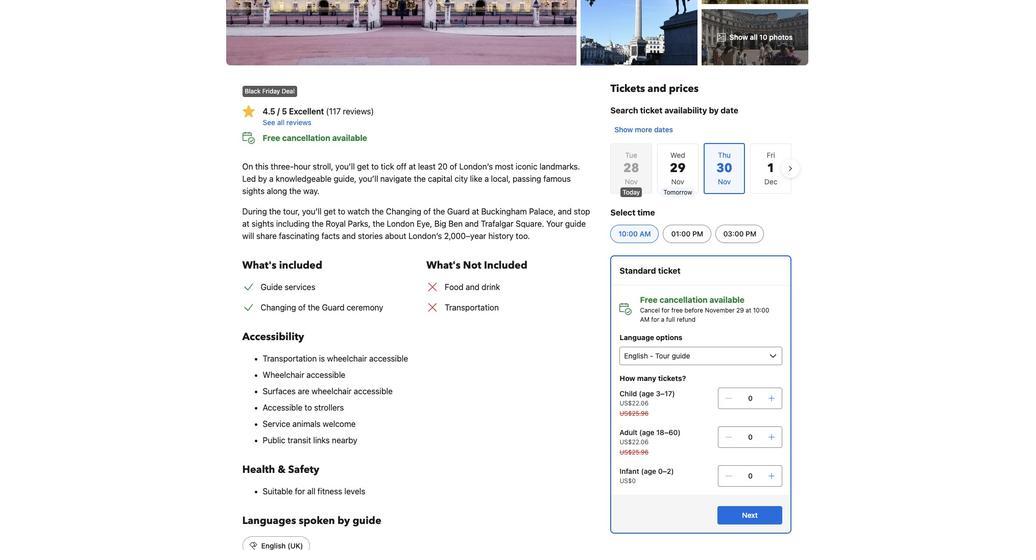 Task type: vqa. For each thing, say whether or not it's contained in the screenshot.
the top 'pools'
no



Task type: locate. For each thing, give the bounding box(es) containing it.
full
[[667, 316, 676, 323]]

and down parks,
[[342, 232, 356, 241]]

0 vertical spatial 29
[[670, 160, 686, 177]]

1 vertical spatial show
[[615, 125, 634, 134]]

a left 'full' on the bottom of the page
[[662, 316, 665, 323]]

available inside free cancellation available cancel for free before november 29 at 10:00 am for a full refund
[[710, 295, 745, 305]]

0 horizontal spatial pm
[[693, 229, 704, 238]]

tue 28 nov today
[[623, 151, 640, 196]]

london's down eye,
[[409, 232, 442, 241]]

nov
[[625, 177, 638, 186], [672, 177, 685, 186]]

parks,
[[348, 219, 371, 228]]

1 horizontal spatial nov
[[672, 177, 685, 186]]

standard
[[620, 266, 657, 275]]

welcome
[[323, 420, 356, 429]]

spoken
[[299, 514, 335, 528]]

0 vertical spatial by
[[709, 106, 719, 115]]

tickets and prices
[[611, 82, 699, 96]]

infant (age 0–2) us$0
[[620, 467, 675, 485]]

2 nov from the left
[[672, 177, 685, 186]]

3 0 from the top
[[749, 472, 753, 480]]

cancellation for free cancellation available
[[282, 133, 331, 143]]

2 horizontal spatial all
[[750, 33, 758, 41]]

10
[[760, 33, 768, 41]]

0 vertical spatial to
[[372, 162, 379, 171]]

cancellation down reviews
[[282, 133, 331, 143]]

pm right 01:00
[[693, 229, 704, 238]]

0 horizontal spatial cancellation
[[282, 133, 331, 143]]

2,000–year
[[444, 232, 487, 241]]

0
[[749, 394, 753, 403], [749, 433, 753, 442], [749, 472, 753, 480]]

show inside "button"
[[615, 125, 634, 134]]

at right november
[[746, 307, 752, 314]]

1 vertical spatial us$25.96
[[620, 449, 649, 456]]

what's up the food in the bottom left of the page
[[427, 259, 461, 272]]

0 horizontal spatial to
[[305, 403, 312, 412]]

a up along in the left of the page
[[269, 174, 274, 183]]

(age
[[639, 389, 655, 398], [640, 428, 655, 437], [642, 467, 657, 476]]

us$22.06 down adult
[[620, 438, 649, 446]]

wheelchair
[[263, 371, 305, 380]]

0 vertical spatial show
[[730, 33, 749, 41]]

0 horizontal spatial get
[[324, 207, 336, 216]]

transit
[[288, 436, 311, 445]]

us$22.06 down "child"
[[620, 400, 649, 407]]

us$22.06 inside child (age 3–17) us$22.06
[[620, 400, 649, 407]]

0 horizontal spatial of
[[298, 303, 306, 312]]

1 vertical spatial us$22.06
[[620, 438, 649, 446]]

navigate
[[381, 174, 412, 183]]

what's for what's not included
[[427, 259, 461, 272]]

transportation for transportation is wheelchair accessible
[[263, 354, 317, 363]]

0 horizontal spatial transportation
[[263, 354, 317, 363]]

for up 'full' on the bottom of the page
[[662, 307, 670, 314]]

4.5
[[263, 107, 275, 116]]

what's included
[[242, 259, 323, 272]]

free cancellation available cancel for free before november 29 at 10:00 am for a full refund
[[641, 295, 770, 323]]

29 inside free cancellation available cancel for free before november 29 at 10:00 am for a full refund
[[737, 307, 745, 314]]

us$25.96 for adult
[[620, 449, 649, 456]]

reviews
[[287, 118, 312, 127]]

to up royal
[[338, 207, 346, 216]]

0 vertical spatial 0
[[749, 394, 753, 403]]

suitable
[[263, 487, 293, 496]]

2 horizontal spatial to
[[372, 162, 379, 171]]

(age right adult
[[640, 428, 655, 437]]

1 vertical spatial wheelchair
[[312, 387, 352, 396]]

all inside 4.5 / 5 excellent (117 reviews) see all reviews
[[277, 118, 285, 127]]

region
[[603, 139, 801, 198]]

all left the 10
[[750, 33, 758, 41]]

0 horizontal spatial you'll
[[302, 207, 322, 216]]

0 vertical spatial of
[[450, 162, 458, 171]]

1 horizontal spatial 29
[[737, 307, 745, 314]]

to inside 'on this three-hour stroll, you'll get to tick off at least 20 of london's most iconic landmarks. led by a knowledgeable guide, you'll navigate the capital city like a local, passing famous sights along the way.'
[[372, 162, 379, 171]]

1 vertical spatial get
[[324, 207, 336, 216]]

of inside 'on this three-hour stroll, you'll get to tick off at least 20 of london's most iconic landmarks. led by a knowledgeable guide, you'll navigate the capital city like a local, passing famous sights along the way.'
[[450, 162, 458, 171]]

0 horizontal spatial for
[[295, 487, 305, 496]]

available for free cancellation available
[[332, 133, 367, 143]]

by down this on the top left
[[258, 174, 267, 183]]

watch
[[348, 207, 370, 216]]

not
[[463, 259, 482, 272]]

1 horizontal spatial changing
[[386, 207, 422, 216]]

(age left 0–2) at the right bottom of the page
[[642, 467, 657, 476]]

show down search at the top right
[[615, 125, 634, 134]]

nov for 28
[[625, 177, 638, 186]]

am
[[640, 229, 651, 238], [641, 316, 650, 323]]

2 vertical spatial you'll
[[302, 207, 322, 216]]

sights down led
[[242, 187, 265, 196]]

us$25.96 up infant
[[620, 449, 649, 456]]

0 vertical spatial 10:00
[[619, 229, 638, 238]]

of down services
[[298, 303, 306, 312]]

wheelchair up the strollers
[[312, 387, 352, 396]]

1 vertical spatial guard
[[322, 303, 345, 312]]

sights up "share"
[[252, 219, 274, 228]]

wheelchair accessible
[[263, 371, 346, 380]]

0 horizontal spatial show
[[615, 125, 634, 134]]

nov inside wed 29 nov tomorrow
[[672, 177, 685, 186]]

free down see on the left
[[263, 133, 280, 143]]

available up november
[[710, 295, 745, 305]]

2 vertical spatial accessible
[[354, 387, 393, 396]]

of right 20
[[450, 162, 458, 171]]

2 horizontal spatial for
[[662, 307, 670, 314]]

free inside free cancellation available cancel for free before november 29 at 10:00 am for a full refund
[[641, 295, 658, 305]]

available down reviews)
[[332, 133, 367, 143]]

0 for 3–17)
[[749, 394, 753, 403]]

on this three-hour stroll, you'll get to tick off at least 20 of london's most iconic landmarks. led by a knowledgeable guide, you'll navigate the capital city like a local, passing famous sights along the way.
[[242, 162, 581, 196]]

the up the facts
[[312, 219, 324, 228]]

language options
[[620, 333, 683, 342]]

free
[[263, 133, 280, 143], [641, 295, 658, 305]]

us$22.06 for child
[[620, 400, 649, 407]]

time
[[638, 208, 655, 217]]

tour,
[[283, 207, 300, 216]]

1 horizontal spatial london's
[[460, 162, 493, 171]]

food and drink
[[445, 283, 500, 292]]

select
[[611, 208, 636, 217]]

eye,
[[417, 219, 433, 228]]

0 horizontal spatial guard
[[322, 303, 345, 312]]

2 horizontal spatial of
[[450, 162, 458, 171]]

us$22.06 for adult
[[620, 438, 649, 446]]

0 vertical spatial ticket
[[641, 106, 663, 115]]

0 vertical spatial us$25.96
[[620, 410, 649, 418]]

1 vertical spatial guide
[[353, 514, 382, 528]]

service
[[263, 420, 291, 429]]

0 vertical spatial available
[[332, 133, 367, 143]]

the down least in the top of the page
[[414, 174, 426, 183]]

ticket up show more dates
[[641, 106, 663, 115]]

us$22.06 inside adult (age 18–60) us$22.06
[[620, 438, 649, 446]]

2 us$25.96 from the top
[[620, 449, 649, 456]]

guide down the stop
[[566, 219, 586, 228]]

ticket right "standard"
[[659, 266, 681, 275]]

0 for 0–2)
[[749, 472, 753, 480]]

0 vertical spatial (age
[[639, 389, 655, 398]]

2 us$22.06 from the top
[[620, 438, 649, 446]]

0 vertical spatial london's
[[460, 162, 493, 171]]

by left date
[[709, 106, 719, 115]]

at right off
[[409, 162, 416, 171]]

1 horizontal spatial pm
[[746, 229, 757, 238]]

us$0
[[620, 477, 636, 485]]

tick
[[381, 162, 394, 171]]

1 vertical spatial transportation
[[263, 354, 317, 363]]

1 us$22.06 from the top
[[620, 400, 649, 407]]

1 horizontal spatial show
[[730, 33, 749, 41]]

cancellation inside free cancellation available cancel for free before november 29 at 10:00 am for a full refund
[[660, 295, 708, 305]]

for down 'cancel'
[[652, 316, 660, 323]]

tue
[[626, 151, 638, 159]]

2 horizontal spatial a
[[662, 316, 665, 323]]

what's
[[242, 259, 277, 272], [427, 259, 461, 272]]

guard inside during the tour, you'll get to watch the changing of the guard at buckingham palace, and stop at sights including the royal parks, the london eye, big ben and trafalgar square. your guide will share fascinating facts and stories about london's 2,000–year history too.
[[447, 207, 470, 216]]

by right "spoken"
[[338, 514, 350, 528]]

available
[[332, 133, 367, 143], [710, 295, 745, 305]]

the right watch
[[372, 207, 384, 216]]

pm right the 03:00
[[746, 229, 757, 238]]

the up big on the left
[[433, 207, 445, 216]]

1 pm from the left
[[693, 229, 704, 238]]

0 horizontal spatial by
[[258, 174, 267, 183]]

surfaces are wheelchair accessible
[[263, 387, 393, 396]]

at inside 'on this three-hour stroll, you'll get to tick off at least 20 of london's most iconic landmarks. led by a knowledgeable guide, you'll navigate the capital city like a local, passing famous sights along the way.'
[[409, 162, 416, 171]]

capital
[[428, 174, 453, 183]]

1 vertical spatial changing
[[261, 303, 296, 312]]

0 vertical spatial free
[[263, 133, 280, 143]]

you'll right tour,
[[302, 207, 322, 216]]

0 horizontal spatial free
[[263, 133, 280, 143]]

1 what's from the left
[[242, 259, 277, 272]]

1 vertical spatial sights
[[252, 219, 274, 228]]

public
[[263, 436, 286, 445]]

0 vertical spatial get
[[357, 162, 369, 171]]

1 vertical spatial available
[[710, 295, 745, 305]]

2 pm from the left
[[746, 229, 757, 238]]

guide inside during the tour, you'll get to watch the changing of the guard at buckingham palace, and stop at sights including the royal parks, the london eye, big ben and trafalgar square. your guide will share fascinating facts and stories about london's 2,000–year history too.
[[566, 219, 586, 228]]

what's up guide
[[242, 259, 277, 272]]

at up will
[[242, 219, 250, 228]]

accessible for are
[[354, 387, 393, 396]]

health & safety
[[242, 463, 320, 477]]

0 vertical spatial cancellation
[[282, 133, 331, 143]]

10:00 right november
[[754, 307, 770, 314]]

1 vertical spatial of
[[424, 207, 431, 216]]

during
[[242, 207, 267, 216]]

29 right november
[[737, 307, 745, 314]]

1 horizontal spatial for
[[652, 316, 660, 323]]

you'll up the guide,
[[336, 162, 355, 171]]

1 horizontal spatial guide
[[566, 219, 586, 228]]

changing down guide
[[261, 303, 296, 312]]

2 horizontal spatial you'll
[[359, 174, 378, 183]]

you'll right the guide,
[[359, 174, 378, 183]]

0 vertical spatial guard
[[447, 207, 470, 216]]

0 for 18–60)
[[749, 433, 753, 442]]

1 nov from the left
[[625, 177, 638, 186]]

(age inside infant (age 0–2) us$0
[[642, 467, 657, 476]]

ceremony
[[347, 303, 384, 312]]

(age for 18–60)
[[640, 428, 655, 437]]

to inside during the tour, you'll get to watch the changing of the guard at buckingham palace, and stop at sights including the royal parks, the london eye, big ben and trafalgar square. your guide will share fascinating facts and stories about london's 2,000–year history too.
[[338, 207, 346, 216]]

at
[[409, 162, 416, 171], [472, 207, 479, 216], [242, 219, 250, 228], [746, 307, 752, 314]]

1 horizontal spatial transportation
[[445, 303, 499, 312]]

a
[[269, 174, 274, 183], [485, 174, 489, 183], [662, 316, 665, 323]]

share
[[256, 232, 277, 241]]

to left the 'tick'
[[372, 162, 379, 171]]

of up eye,
[[424, 207, 431, 216]]

nov up today
[[625, 177, 638, 186]]

and up 2,000–year
[[465, 219, 479, 228]]

transportation is wheelchair accessible
[[263, 354, 408, 363]]

show for show all 10 photos
[[730, 33, 749, 41]]

1 vertical spatial 10:00
[[754, 307, 770, 314]]

1 horizontal spatial 10:00
[[754, 307, 770, 314]]

2 0 from the top
[[749, 433, 753, 442]]

us$25.96 up adult
[[620, 410, 649, 418]]

changing inside during the tour, you'll get to watch the changing of the guard at buckingham palace, and stop at sights including the royal parks, the london eye, big ben and trafalgar square. your guide will share fascinating facts and stories about london's 2,000–year history too.
[[386, 207, 422, 216]]

pm for 01:00 pm
[[693, 229, 704, 238]]

today
[[623, 189, 640, 196]]

am down 'cancel'
[[641, 316, 650, 323]]

1 vertical spatial to
[[338, 207, 346, 216]]

show left the 10
[[730, 33, 749, 41]]

get left the 'tick'
[[357, 162, 369, 171]]

1 horizontal spatial available
[[710, 295, 745, 305]]

(age inside adult (age 18–60) us$22.06
[[640, 428, 655, 437]]

wheelchair right is
[[327, 354, 367, 363]]

0 horizontal spatial what's
[[242, 259, 277, 272]]

1 horizontal spatial guard
[[447, 207, 470, 216]]

10:00 down select time
[[619, 229, 638, 238]]

0 horizontal spatial changing
[[261, 303, 296, 312]]

you'll inside during the tour, you'll get to watch the changing of the guard at buckingham palace, and stop at sights including the royal parks, the london eye, big ben and trafalgar square. your guide will share fascinating facts and stories about london's 2,000–year history too.
[[302, 207, 322, 216]]

0 vertical spatial guide
[[566, 219, 586, 228]]

1 vertical spatial for
[[652, 316, 660, 323]]

transportation down food and drink
[[445, 303, 499, 312]]

1 vertical spatial by
[[258, 174, 267, 183]]

1 horizontal spatial to
[[338, 207, 346, 216]]

for down safety
[[295, 487, 305, 496]]

1 0 from the top
[[749, 394, 753, 403]]

suitable for all fitness levels
[[263, 487, 366, 496]]

0 vertical spatial sights
[[242, 187, 265, 196]]

what's not included
[[427, 259, 528, 272]]

1 vertical spatial all
[[277, 118, 285, 127]]

(age inside child (age 3–17) us$22.06
[[639, 389, 655, 398]]

facts
[[322, 232, 340, 241]]

1 us$25.96 from the top
[[620, 410, 649, 418]]

2 vertical spatial all
[[307, 487, 316, 496]]

1 horizontal spatial by
[[338, 514, 350, 528]]

1 vertical spatial 0
[[749, 433, 753, 442]]

show
[[730, 33, 749, 41], [615, 125, 634, 134]]

photos
[[770, 33, 793, 41]]

wheelchair for is
[[327, 354, 367, 363]]

all left fitness
[[307, 487, 316, 496]]

the left tour,
[[269, 207, 281, 216]]

on
[[242, 162, 253, 171]]

get up royal
[[324, 207, 336, 216]]

guide down levels
[[353, 514, 382, 528]]

transportation up 'wheelchair'
[[263, 354, 317, 363]]

accessible
[[263, 403, 303, 412]]

0 horizontal spatial guide
[[353, 514, 382, 528]]

2 vertical spatial (age
[[642, 467, 657, 476]]

1 horizontal spatial you'll
[[336, 162, 355, 171]]

nov up tomorrow
[[672, 177, 685, 186]]

guard left ceremony
[[322, 303, 345, 312]]

0 vertical spatial changing
[[386, 207, 422, 216]]

1 vertical spatial cancellation
[[660, 295, 708, 305]]

1 horizontal spatial free
[[641, 295, 658, 305]]

1 vertical spatial london's
[[409, 232, 442, 241]]

ben
[[449, 219, 463, 228]]

pm
[[693, 229, 704, 238], [746, 229, 757, 238]]

reviews)
[[343, 107, 374, 116]]

wheelchair for are
[[312, 387, 352, 396]]

a right like
[[485, 174, 489, 183]]

0 horizontal spatial available
[[332, 133, 367, 143]]

0 horizontal spatial london's
[[409, 232, 442, 241]]

during the tour, you'll get to watch the changing of the guard at buckingham palace, and stop at sights including the royal parks, the london eye, big ben and trafalgar square. your guide will share fascinating facts and stories about london's 2,000–year history too.
[[242, 207, 591, 241]]

changing up 'london'
[[386, 207, 422, 216]]

1 horizontal spatial a
[[485, 174, 489, 183]]

0 horizontal spatial a
[[269, 174, 274, 183]]

0 vertical spatial all
[[750, 33, 758, 41]]

0 horizontal spatial all
[[277, 118, 285, 127]]

28
[[624, 160, 640, 177]]

all down /
[[277, 118, 285, 127]]

(age down many
[[639, 389, 655, 398]]

get
[[357, 162, 369, 171], [324, 207, 336, 216]]

1 vertical spatial accessible
[[307, 371, 346, 380]]

29 down wed
[[670, 160, 686, 177]]

get inside during the tour, you'll get to watch the changing of the guard at buckingham palace, and stop at sights including the royal parks, the london eye, big ben and trafalgar square. your guide will share fascinating facts and stories about london's 2,000–year history too.
[[324, 207, 336, 216]]

2 what's from the left
[[427, 259, 461, 272]]

2 vertical spatial for
[[295, 487, 305, 496]]

03:00
[[724, 229, 744, 238]]

free up 'cancel'
[[641, 295, 658, 305]]

cancellation up free
[[660, 295, 708, 305]]

0 horizontal spatial nov
[[625, 177, 638, 186]]

london's up like
[[460, 162, 493, 171]]

us$22.06
[[620, 400, 649, 407], [620, 438, 649, 446]]

tomorrow
[[664, 189, 693, 196]]

guard up ben
[[447, 207, 470, 216]]

1 vertical spatial am
[[641, 316, 650, 323]]

0 vertical spatial wheelchair
[[327, 354, 367, 363]]

next
[[743, 511, 758, 520]]

language
[[620, 333, 655, 342]]

to up service animals welcome
[[305, 403, 312, 412]]

deal
[[282, 87, 295, 95]]

1 vertical spatial free
[[641, 295, 658, 305]]

and left drink in the bottom left of the page
[[466, 283, 480, 292]]

0 vertical spatial us$22.06
[[620, 400, 649, 407]]

1 vertical spatial 29
[[737, 307, 745, 314]]

1 vertical spatial ticket
[[659, 266, 681, 275]]

2 horizontal spatial by
[[709, 106, 719, 115]]

am down time
[[640, 229, 651, 238]]

nov inside tue 28 nov today
[[625, 177, 638, 186]]



Task type: describe. For each thing, give the bounding box(es) containing it.
guide services
[[261, 283, 316, 292]]

food
[[445, 283, 464, 292]]

city
[[455, 174, 468, 183]]

dec
[[765, 177, 778, 186]]

03:00 pm
[[724, 229, 757, 238]]

drink
[[482, 283, 500, 292]]

landmarks.
[[540, 162, 581, 171]]

free for free cancellation available
[[263, 133, 280, 143]]

us$25.96 for child
[[620, 410, 649, 418]]

wed 29 nov tomorrow
[[664, 151, 693, 196]]

buckingham
[[482, 207, 527, 216]]

of inside during the tour, you'll get to watch the changing of the guard at buckingham palace, and stop at sights including the royal parks, the london eye, big ben and trafalgar square. your guide will share fascinating facts and stories about london's 2,000–year history too.
[[424, 207, 431, 216]]

nov for 29
[[672, 177, 685, 186]]

am inside free cancellation available cancel for free before november 29 at 10:00 am for a full refund
[[641, 316, 650, 323]]

ticket for standard
[[659, 266, 681, 275]]

0 vertical spatial am
[[640, 229, 651, 238]]

0 horizontal spatial 10:00
[[619, 229, 638, 238]]

the down services
[[308, 303, 320, 312]]

fri
[[767, 151, 776, 159]]

many
[[638, 374, 657, 383]]

at inside free cancellation available cancel for free before november 29 at 10:00 am for a full refund
[[746, 307, 752, 314]]

how
[[620, 374, 636, 383]]

how many tickets?
[[620, 374, 687, 383]]

show for show more dates
[[615, 125, 634, 134]]

see all reviews button
[[263, 118, 595, 128]]

included
[[279, 259, 323, 272]]

least
[[418, 162, 436, 171]]

2 vertical spatial to
[[305, 403, 312, 412]]

region containing 28
[[603, 139, 801, 198]]

and up your
[[558, 207, 572, 216]]

accessible to strollers
[[263, 403, 344, 412]]

(117
[[326, 107, 341, 116]]

29 inside wed 29 nov tomorrow
[[670, 160, 686, 177]]

fitness
[[318, 487, 342, 496]]

dates
[[655, 125, 673, 134]]

black
[[245, 87, 261, 95]]

including
[[276, 219, 310, 228]]

the up stories
[[373, 219, 385, 228]]

tickets
[[611, 82, 645, 96]]

too.
[[516, 232, 530, 241]]

search ticket availability by date
[[611, 106, 739, 115]]

prices
[[669, 82, 699, 96]]

child (age 3–17) us$22.06
[[620, 389, 675, 407]]

18–60)
[[657, 428, 681, 437]]

nearby
[[332, 436, 358, 445]]

by inside 'on this three-hour stroll, you'll get to tick off at least 20 of london's most iconic landmarks. led by a knowledgeable guide, you'll navigate the capital city like a local, passing famous sights along the way.'
[[258, 174, 267, 183]]

trafalgar
[[481, 219, 514, 228]]

0 vertical spatial you'll
[[336, 162, 355, 171]]

at up 2,000–year
[[472, 207, 479, 216]]

service animals welcome
[[263, 420, 356, 429]]

date
[[721, 106, 739, 115]]

led
[[242, 174, 256, 183]]

is
[[319, 354, 325, 363]]

square.
[[516, 219, 545, 228]]

show more dates
[[615, 125, 673, 134]]

public transit links nearby
[[263, 436, 358, 445]]

this
[[255, 162, 269, 171]]

free for free cancellation available cancel for free before november 29 at 10:00 am for a full refund
[[641, 295, 658, 305]]

(age for 0–2)
[[642, 467, 657, 476]]

will
[[242, 232, 254, 241]]

01:00
[[672, 229, 691, 238]]

local,
[[491, 174, 511, 183]]

three-
[[271, 162, 294, 171]]

palace,
[[529, 207, 556, 216]]

big
[[435, 219, 447, 228]]

stories
[[358, 232, 383, 241]]

fri 1 dec
[[765, 151, 778, 186]]

knowledgeable
[[276, 174, 332, 183]]

10:00 inside free cancellation available cancel for free before november 29 at 10:00 am for a full refund
[[754, 307, 770, 314]]

a inside free cancellation available cancel for free before november 29 at 10:00 am for a full refund
[[662, 316, 665, 323]]

passing
[[513, 174, 542, 183]]

pm for 03:00 pm
[[746, 229, 757, 238]]

sights inside during the tour, you'll get to watch the changing of the guard at buckingham palace, and stop at sights including the royal parks, the london eye, big ben and trafalgar square. your guide will share fascinating facts and stories about london's 2,000–year history too.
[[252, 219, 274, 228]]

stroll,
[[313, 162, 334, 171]]

london's inside 'on this three-hour stroll, you'll get to tick off at least 20 of london's most iconic landmarks. led by a knowledgeable guide, you'll navigate the capital city like a local, passing famous sights along the way.'
[[460, 162, 493, 171]]

3–17)
[[656, 389, 675, 398]]

what's for what's included
[[242, 259, 277, 272]]

see
[[263, 118, 275, 127]]

get inside 'on this three-hour stroll, you'll get to tick off at least 20 of london's most iconic landmarks. led by a knowledgeable guide, you'll navigate the capital city like a local, passing famous sights along the way.'
[[357, 162, 369, 171]]

sights inside 'on this three-hour stroll, you'll get to tick off at least 20 of london's most iconic landmarks. led by a knowledgeable guide, you'll navigate the capital city like a local, passing famous sights along the way.'
[[242, 187, 265, 196]]

1 vertical spatial you'll
[[359, 174, 378, 183]]

excellent
[[289, 107, 324, 116]]

about
[[385, 232, 407, 241]]

links
[[313, 436, 330, 445]]

adult (age 18–60) us$22.06
[[620, 428, 681, 446]]

along
[[267, 187, 287, 196]]

most
[[495, 162, 514, 171]]

(age for 3–17)
[[639, 389, 655, 398]]

stop
[[574, 207, 591, 216]]

the down knowledgeable
[[289, 187, 301, 196]]

1 horizontal spatial all
[[307, 487, 316, 496]]

languages
[[242, 514, 296, 528]]

are
[[298, 387, 310, 396]]

and left prices
[[648, 82, 667, 96]]

2 vertical spatial by
[[338, 514, 350, 528]]

adult
[[620, 428, 638, 437]]

availability
[[665, 106, 708, 115]]

cancellation for free cancellation available cancel for free before november 29 at 10:00 am for a full refund
[[660, 295, 708, 305]]

black friday deal
[[245, 87, 295, 95]]

november
[[706, 307, 735, 314]]

0 vertical spatial for
[[662, 307, 670, 314]]

&
[[278, 463, 286, 477]]

/
[[277, 107, 280, 116]]

ticket for search
[[641, 106, 663, 115]]

10:00 am
[[619, 229, 651, 238]]

show more dates button
[[611, 121, 678, 139]]

wed
[[671, 151, 686, 159]]

cancel
[[641, 307, 660, 314]]

famous
[[544, 174, 571, 183]]

surfaces
[[263, 387, 296, 396]]

london's inside during the tour, you'll get to watch the changing of the guard at buckingham palace, and stop at sights including the royal parks, the london eye, big ben and trafalgar square. your guide will share fascinating facts and stories about london's 2,000–year history too.
[[409, 232, 442, 241]]

services
[[285, 283, 316, 292]]

accessible for is
[[369, 354, 408, 363]]

transportation for transportation
[[445, 303, 499, 312]]

history
[[489, 232, 514, 241]]

included
[[484, 259, 528, 272]]

available for free cancellation available cancel for free before november 29 at 10:00 am for a full refund
[[710, 295, 745, 305]]

like
[[470, 174, 483, 183]]

before
[[685, 307, 704, 314]]

tickets?
[[659, 374, 687, 383]]

show all 10 photos
[[730, 33, 793, 41]]



